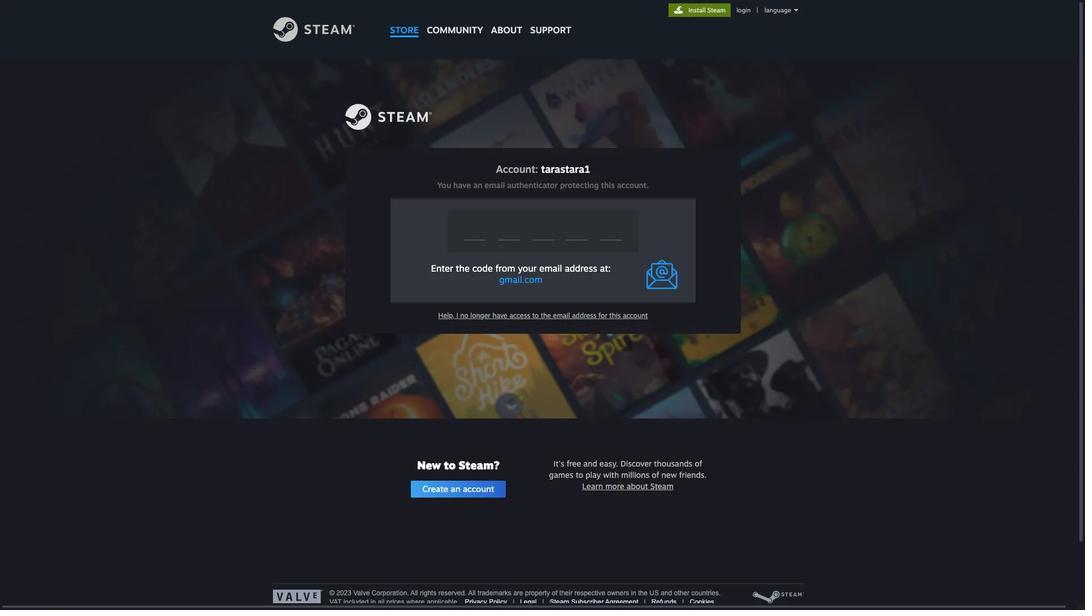 Task type: describe. For each thing, give the bounding box(es) containing it.
thousands
[[654, 459, 693, 469]]

no
[[460, 311, 469, 320]]

account: tarastara1 you have an email authenticator protecting this account.
[[437, 163, 649, 190]]

2023
[[336, 589, 352, 597]]

© 2023 valve corporation.  all rights reserved.  all trademarks are property of their respective owners in the us and other countries. vat included in all prices where applicable. privacy policy | legal | steam subscriber agreement | refunds | cookies
[[330, 589, 721, 606]]

refunds link
[[652, 599, 677, 606]]

tarastara1
[[541, 163, 590, 175]]

friends.
[[679, 470, 707, 480]]

account.
[[617, 180, 649, 190]]

prices
[[386, 599, 405, 606]]

help,
[[438, 311, 455, 320]]

0 vertical spatial steam
[[708, 6, 726, 14]]

cookies
[[690, 599, 714, 606]]

vat
[[330, 599, 342, 606]]

1 vertical spatial have
[[493, 311, 508, 320]]

owners
[[607, 589, 629, 597]]

and inside © 2023 valve corporation.  all rights reserved.  all trademarks are property of their respective owners in the us and other countries. vat included in all prices where applicable. privacy policy | legal | steam subscriber agreement | refunds | cookies
[[661, 589, 672, 597]]

access
[[510, 311, 530, 320]]

where
[[406, 599, 425, 606]]

you
[[437, 180, 451, 190]]

property
[[525, 589, 550, 597]]

refunds
[[652, 599, 677, 606]]

help, i no longer have access to the email address for this account
[[438, 311, 648, 320]]

1 horizontal spatial the
[[541, 311, 551, 320]]

cookies link
[[690, 599, 714, 606]]

valve
[[353, 589, 370, 597]]

other
[[674, 589, 690, 597]]

about
[[491, 24, 522, 36]]

1 all from the left
[[411, 589, 418, 597]]

and inside it's free and easy. discover thousands of games to play with millions of new friends. learn more about steam
[[584, 459, 597, 469]]

install steam
[[689, 6, 726, 14]]

new to steam?
[[417, 458, 500, 472]]

agreement
[[605, 599, 639, 606]]

steam subscriber agreement link
[[550, 599, 639, 606]]

reserved.
[[439, 589, 467, 597]]

©
[[330, 589, 335, 597]]

rights
[[420, 589, 437, 597]]

install
[[689, 6, 706, 14]]

2 vertical spatial email
[[553, 311, 570, 320]]

community link
[[423, 0, 487, 41]]

play
[[586, 470, 601, 480]]

create an account
[[423, 484, 494, 495]]

0 horizontal spatial account
[[463, 484, 494, 495]]

create
[[423, 484, 448, 495]]

with
[[603, 470, 619, 480]]

new
[[417, 458, 441, 472]]

| right login link
[[757, 6, 758, 14]]

| down other
[[683, 599, 684, 606]]

login | language
[[737, 6, 791, 14]]

legal link
[[520, 599, 537, 606]]

install steam link
[[669, 3, 731, 17]]

1 vertical spatial an
[[451, 484, 460, 495]]

account:
[[496, 163, 538, 175]]

enter the code from your email address at: gmail.com
[[431, 263, 611, 286]]

at:
[[600, 263, 611, 274]]

create an account link
[[400, 479, 517, 500]]

2 valve software image from the left
[[752, 590, 804, 605]]

1 horizontal spatial in
[[631, 589, 636, 597]]

support
[[530, 24, 571, 36]]

store link
[[386, 0, 423, 41]]

respective
[[575, 589, 606, 597]]

about link
[[487, 0, 526, 38]]

new
[[662, 470, 677, 480]]



Task type: locate. For each thing, give the bounding box(es) containing it.
| left refunds link
[[644, 599, 646, 606]]

i
[[457, 311, 458, 320]]

for
[[599, 311, 608, 320]]

help, i no longer have access to the email address for this account link
[[438, 311, 648, 320]]

0 horizontal spatial of
[[552, 589, 558, 597]]

about
[[627, 482, 648, 491]]

have right longer
[[493, 311, 508, 320]]

your
[[518, 263, 537, 274]]

|
[[757, 6, 758, 14], [513, 599, 515, 606], [542, 599, 544, 606], [644, 599, 646, 606], [683, 599, 684, 606]]

0 horizontal spatial the
[[456, 263, 470, 274]]

the right access
[[541, 311, 551, 320]]

0 vertical spatial and
[[584, 459, 597, 469]]

0 horizontal spatial have
[[453, 180, 471, 190]]

1 vertical spatial of
[[652, 470, 659, 480]]

0 horizontal spatial to
[[444, 458, 456, 472]]

steam inside it's free and easy. discover thousands of games to play with millions of new friends. learn more about steam
[[650, 482, 674, 491]]

this right for
[[609, 311, 621, 320]]

0 vertical spatial the
[[456, 263, 470, 274]]

have right 'you'
[[453, 180, 471, 190]]

their
[[560, 589, 573, 597]]

None text field
[[464, 217, 487, 241], [566, 217, 588, 241], [600, 217, 622, 241], [464, 217, 487, 241], [566, 217, 588, 241], [600, 217, 622, 241]]

1 vertical spatial address
[[572, 311, 597, 320]]

community
[[427, 24, 483, 36]]

and
[[584, 459, 597, 469], [661, 589, 672, 597]]

an right the create
[[451, 484, 460, 495]]

all up where
[[411, 589, 418, 597]]

1 horizontal spatial to
[[532, 311, 539, 320]]

the inside "enter the code from your email address at: gmail.com"
[[456, 263, 470, 274]]

1 vertical spatial email
[[539, 263, 562, 274]]

of up friends.
[[695, 459, 702, 469]]

an right 'you'
[[473, 180, 483, 190]]

1 horizontal spatial have
[[493, 311, 508, 320]]

enter
[[431, 263, 453, 274]]

login
[[737, 6, 751, 14]]

2 all from the left
[[468, 589, 476, 597]]

2 horizontal spatial the
[[638, 589, 648, 597]]

1 vertical spatial in
[[371, 599, 376, 606]]

longer
[[470, 311, 491, 320]]

it's free and easy. discover thousands of games to play with millions of new friends. learn more about steam
[[549, 459, 707, 491]]

steam
[[708, 6, 726, 14], [650, 482, 674, 491], [550, 599, 570, 606]]

to right new
[[444, 458, 456, 472]]

learn more about steam link
[[582, 482, 674, 491]]

more
[[605, 482, 624, 491]]

2 horizontal spatial to
[[576, 470, 583, 480]]

email inside "enter the code from your email address at: gmail.com"
[[539, 263, 562, 274]]

None text field
[[498, 217, 521, 241], [532, 217, 555, 241], [498, 217, 521, 241], [532, 217, 555, 241]]

steam down their
[[550, 599, 570, 606]]

games
[[549, 470, 574, 480]]

of
[[695, 459, 702, 469], [652, 470, 659, 480], [552, 589, 558, 597]]

this left account.
[[601, 180, 615, 190]]

1 vertical spatial the
[[541, 311, 551, 320]]

1 horizontal spatial all
[[468, 589, 476, 597]]

account
[[623, 311, 648, 320], [463, 484, 494, 495]]

discover
[[621, 459, 652, 469]]

0 vertical spatial account
[[623, 311, 648, 320]]

account down steam? on the bottom left of the page
[[463, 484, 494, 495]]

0 vertical spatial an
[[473, 180, 483, 190]]

in up agreement
[[631, 589, 636, 597]]

it's
[[554, 459, 565, 469]]

0 horizontal spatial an
[[451, 484, 460, 495]]

this
[[601, 180, 615, 190], [609, 311, 621, 320]]

countries.
[[691, 589, 721, 597]]

0 vertical spatial address
[[565, 263, 597, 274]]

1 vertical spatial and
[[661, 589, 672, 597]]

1 horizontal spatial and
[[661, 589, 672, 597]]

of inside © 2023 valve corporation.  all rights reserved.  all trademarks are property of their respective owners in the us and other countries. vat included in all prices where applicable. privacy policy | legal | steam subscriber agreement | refunds | cookies
[[552, 589, 558, 597]]

millions
[[621, 470, 650, 480]]

all up privacy
[[468, 589, 476, 597]]

from
[[496, 263, 515, 274]]

1 vertical spatial steam
[[650, 482, 674, 491]]

included
[[344, 599, 369, 606]]

are
[[514, 589, 523, 597]]

applicable.
[[427, 599, 459, 606]]

address left at:
[[565, 263, 597, 274]]

us
[[650, 589, 659, 597]]

2 vertical spatial steam
[[550, 599, 570, 606]]

legal
[[520, 599, 537, 606]]

| down are
[[513, 599, 515, 606]]

0 horizontal spatial and
[[584, 459, 597, 469]]

email down account:
[[485, 180, 505, 190]]

steam down 'new'
[[650, 482, 674, 491]]

address
[[565, 263, 597, 274], [572, 311, 597, 320]]

policy
[[489, 599, 507, 606]]

0 vertical spatial have
[[453, 180, 471, 190]]

0 vertical spatial in
[[631, 589, 636, 597]]

all
[[411, 589, 418, 597], [468, 589, 476, 597]]

2 horizontal spatial steam
[[708, 6, 726, 14]]

0 vertical spatial this
[[601, 180, 615, 190]]

to inside it's free and easy. discover thousands of games to play with millions of new friends. learn more about steam
[[576, 470, 583, 480]]

address inside the help, i no longer have access to the email address for this account link
[[572, 311, 597, 320]]

subscriber
[[571, 599, 604, 606]]

have inside account: tarastara1 you have an email authenticator protecting this account.
[[453, 180, 471, 190]]

to down free
[[576, 470, 583, 480]]

code
[[472, 263, 493, 274]]

of left their
[[552, 589, 558, 597]]

to right access
[[532, 311, 539, 320]]

0 vertical spatial of
[[695, 459, 702, 469]]

privacy policy link
[[465, 599, 507, 606]]

the left us on the right bottom of page
[[638, 589, 648, 597]]

and up refunds link
[[661, 589, 672, 597]]

steam right install
[[708, 6, 726, 14]]

in left all
[[371, 599, 376, 606]]

1 horizontal spatial valve software image
[[752, 590, 804, 605]]

to
[[532, 311, 539, 320], [444, 458, 456, 472], [576, 470, 583, 480]]

email left for
[[553, 311, 570, 320]]

email for the
[[539, 263, 562, 274]]

1 horizontal spatial an
[[473, 180, 483, 190]]

1 vertical spatial account
[[463, 484, 494, 495]]

email inside account: tarastara1 you have an email authenticator protecting this account.
[[485, 180, 505, 190]]

privacy
[[465, 599, 487, 606]]

free
[[567, 459, 581, 469]]

of left 'new'
[[652, 470, 659, 480]]

address inside "enter the code from your email address at: gmail.com"
[[565, 263, 597, 274]]

corporation.
[[372, 589, 409, 597]]

0 horizontal spatial valve software image
[[273, 590, 323, 604]]

| down property
[[542, 599, 544, 606]]

0 vertical spatial email
[[485, 180, 505, 190]]

email
[[485, 180, 505, 190], [539, 263, 562, 274], [553, 311, 570, 320]]

have
[[453, 180, 471, 190], [493, 311, 508, 320]]

0 horizontal spatial all
[[411, 589, 418, 597]]

2 horizontal spatial of
[[695, 459, 702, 469]]

1 vertical spatial this
[[609, 311, 621, 320]]

protecting
[[560, 180, 599, 190]]

store
[[390, 24, 419, 36]]

support link
[[526, 0, 575, 38]]

the inside © 2023 valve corporation.  all rights reserved.  all trademarks are property of their respective owners in the us and other countries. vat included in all prices where applicable. privacy policy | legal | steam subscriber agreement | refunds | cookies
[[638, 589, 648, 597]]

1 horizontal spatial of
[[652, 470, 659, 480]]

trademarks
[[478, 589, 512, 597]]

email for tarastara1
[[485, 180, 505, 190]]

learn
[[582, 482, 603, 491]]

language
[[765, 6, 791, 14]]

1 valve software image from the left
[[273, 590, 323, 604]]

authenticator
[[507, 180, 558, 190]]

steam inside © 2023 valve corporation.  all rights reserved.  all trademarks are property of their respective owners in the us and other countries. vat included in all prices where applicable. privacy policy | legal | steam subscriber agreement | refunds | cookies
[[550, 599, 570, 606]]

all
[[378, 599, 385, 606]]

in
[[631, 589, 636, 597], [371, 599, 376, 606]]

this inside account: tarastara1 you have an email authenticator protecting this account.
[[601, 180, 615, 190]]

the left code
[[456, 263, 470, 274]]

email right your
[[539, 263, 562, 274]]

an inside account: tarastara1 you have an email authenticator protecting this account.
[[473, 180, 483, 190]]

1 horizontal spatial account
[[623, 311, 648, 320]]

the
[[456, 263, 470, 274], [541, 311, 551, 320], [638, 589, 648, 597]]

steam?
[[459, 458, 500, 472]]

1 horizontal spatial steam
[[650, 482, 674, 491]]

address left for
[[572, 311, 597, 320]]

login link
[[734, 6, 753, 14]]

and up play
[[584, 459, 597, 469]]

2 vertical spatial of
[[552, 589, 558, 597]]

gmail.com
[[499, 274, 543, 286]]

0 horizontal spatial steam
[[550, 599, 570, 606]]

0 horizontal spatial in
[[371, 599, 376, 606]]

2 vertical spatial the
[[638, 589, 648, 597]]

easy.
[[600, 459, 618, 469]]

account right for
[[623, 311, 648, 320]]

valve software image
[[273, 590, 323, 604], [752, 590, 804, 605]]



Task type: vqa. For each thing, say whether or not it's contained in the screenshot.
6's Free To Play
no



